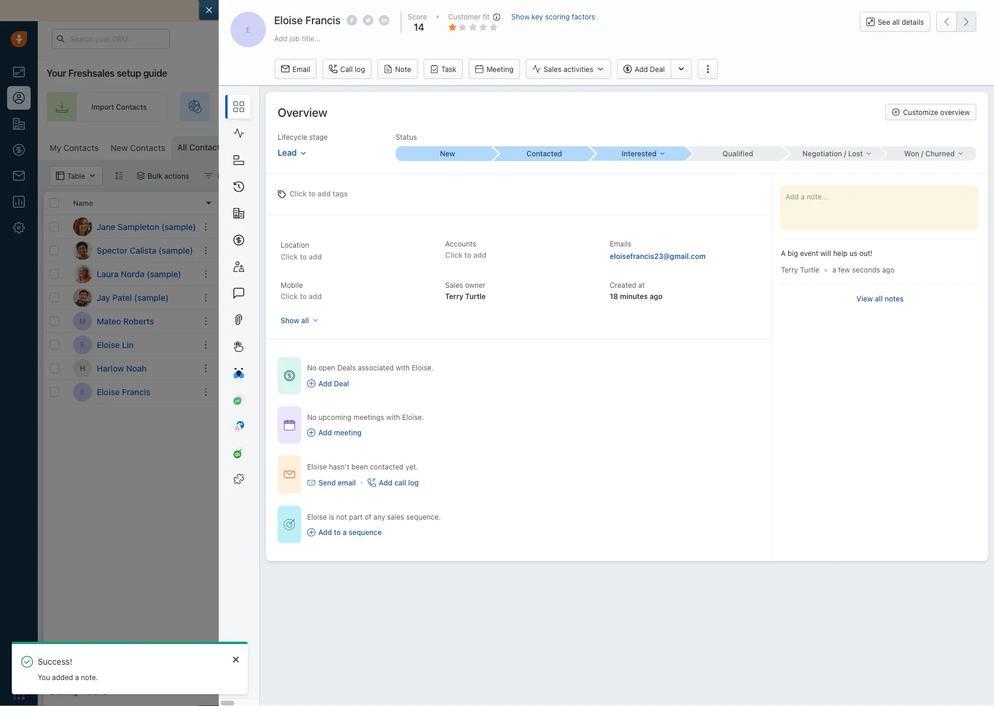 Task type: describe. For each thing, give the bounding box(es) containing it.
patel
[[112, 293, 132, 302]]

import contacts link
[[47, 92, 168, 122]]

overview
[[941, 108, 971, 116]]

unqualified
[[771, 294, 809, 302]]

contacts inside "link"
[[116, 103, 147, 111]]

1 vertical spatial of
[[94, 688, 101, 696]]

press space to select this row. row containing spectorcalista@gmail.com
[[221, 239, 989, 263]]

import contacts for import contacts "link" at the top of page
[[91, 103, 147, 111]]

+ click to add for mateoroberts871@gmail.com
[[315, 316, 361, 324]]

calista
[[130, 245, 156, 255]]

task button
[[424, 59, 463, 79]]

location
[[281, 241, 309, 249]]

bulk
[[148, 172, 163, 180]]

qualified link
[[687, 146, 783, 161]]

4 link
[[932, 27, 951, 48]]

from
[[582, 6, 601, 15]]

sequence.
[[407, 513, 441, 521]]

click inside accounts click to add
[[446, 251, 463, 259]]

sales for sales activities
[[544, 65, 562, 73]]

sales activities
[[544, 65, 594, 73]]

phone element
[[7, 656, 31, 679]]

l image
[[73, 265, 92, 284]]

churned
[[926, 150, 955, 158]]

+ click to add up created
[[581, 246, 627, 255]]

customize for customize overview
[[904, 108, 939, 116]]

you
[[38, 673, 50, 682]]

eloisefrancis23@gmail.com inside overview dialog
[[610, 252, 706, 260]]

website
[[253, 103, 279, 111]]

lauranordasample@gmail.com link
[[227, 268, 327, 280]]

press space to select this row. row containing mateo roberts
[[44, 310, 221, 333]]

eloise left 'lin'
[[97, 340, 120, 350]]

eloise francis link
[[97, 386, 150, 398]]

add inside add contact button
[[940, 142, 954, 150]]

techcave (sample) link
[[846, 246, 909, 255]]

status inside "15" grid
[[758, 199, 780, 207]]

twitter circled image
[[363, 14, 374, 26]]

interested
[[622, 150, 657, 158]]

container_wx8msf4aqz5i3rn1 image inside the add to a sequence "link"
[[307, 528, 316, 537]]

call
[[341, 65, 353, 73]]

acme inc (sample)
[[846, 270, 908, 278]]

laura norda (sample) link
[[97, 268, 181, 280]]

harlow
[[97, 363, 124, 373]]

2 horizontal spatial a
[[833, 266, 837, 274]]

click left 18
[[587, 294, 603, 302]]

press space to select this row. row containing eloise francis
[[44, 381, 221, 404]]

j image for jane sampleton (sample)
[[73, 217, 92, 236]]

close image
[[977, 8, 983, 14]]

customize table button
[[733, 136, 815, 156]]

email
[[293, 65, 310, 73]]

freshworks switcher image
[[13, 688, 25, 700]]

filter by button
[[197, 166, 253, 186]]

add inside 'add deal' "button"
[[635, 65, 648, 73]]

customize for customize table
[[752, 142, 788, 150]]

task
[[442, 65, 457, 73]]

call log
[[341, 65, 365, 73]]

widgetz.io (sample)
[[846, 223, 913, 231]]

container_wx8msf4aqz5i3rn1 image inside 15 row group
[[672, 246, 680, 255]]

press space to select this row. row containing eloise lin
[[44, 333, 221, 357]]

big
[[788, 249, 799, 258]]

add deal inside "button"
[[635, 65, 665, 73]]

won / churned link
[[880, 147, 977, 161]]

15
[[492, 339, 502, 350]]

your for up
[[853, 103, 868, 111]]

import for 'import contacts' button
[[837, 142, 860, 150]]

0 vertical spatial import
[[381, 6, 407, 15]]

all contacts
[[177, 142, 225, 152]]

1 vertical spatial turtle
[[801, 266, 820, 274]]

mateo
[[97, 316, 121, 326]]

customer
[[449, 13, 481, 21]]

eloiselin621@gmail.com
[[227, 339, 307, 348]]

success!
[[38, 657, 72, 667]]

by
[[237, 172, 245, 180]]

us
[[850, 249, 858, 258]]

stage
[[310, 133, 328, 141]]

location click to add
[[281, 241, 322, 261]]

norda
[[121, 269, 145, 279]]

add inside add deal link
[[319, 379, 332, 388]]

click inside location click to add
[[281, 253, 298, 261]]

sales for sales owner terry turtle
[[446, 281, 464, 289]]

mateoroberts871@gmail.com link
[[227, 315, 324, 328]]

a
[[782, 249, 786, 258]]

meeting
[[487, 65, 514, 73]]

Search your CRM... text field
[[52, 29, 170, 49]]

all for notes
[[876, 294, 883, 303]]

terry turtle inside press space to select this row. 'row'
[[683, 246, 722, 255]]

a for add to a sequence
[[343, 528, 347, 537]]

click up eloisefrancis23@gmail.com + click to add
[[322, 363, 338, 371]]

j image for jay patel (sample)
[[73, 288, 92, 307]]

your freshsales setup guide
[[47, 68, 167, 79]]

lin
[[122, 340, 134, 350]]

e inside dialog
[[246, 25, 251, 34]]

qualified for widgetz.io
[[771, 223, 800, 231]]

interested button
[[590, 147, 687, 161]]

add deal link
[[307, 378, 434, 389]]

container_wx8msf4aqz5i3rn1 image inside add meeting link
[[307, 429, 316, 437]]

score
[[408, 13, 427, 21]]

4
[[942, 29, 947, 37]]

new for mateoroberts871@gmail.com
[[771, 317, 785, 325]]

of inside overview dialog
[[365, 513, 372, 521]]

click right show all
[[322, 316, 338, 324]]

notes
[[885, 294, 904, 303]]

laura
[[97, 269, 119, 279]]

open
[[319, 364, 335, 372]]

not
[[336, 513, 347, 521]]

meeting button
[[469, 59, 520, 79]]

spector calista (sample) link
[[97, 245, 193, 256]]

all for details
[[893, 18, 900, 26]]

filter by
[[218, 172, 245, 180]]

sales owner terry turtle
[[446, 281, 486, 300]]

pipeline
[[889, 103, 916, 111]]

eloise up job
[[274, 14, 303, 26]]

row group containing jane sampleton (sample)
[[44, 215, 221, 404]]

janesampleton@gmail.com link
[[227, 221, 316, 233]]

new for eloiselin621@gmail.com
[[771, 341, 785, 349]]

jane sampleton (sample) link
[[97, 221, 196, 233]]

widgetz.io (sample) link
[[846, 223, 913, 231]]

15 grid
[[44, 191, 989, 678]]

press space to select this row. row containing janesampleton@gmail.com
[[221, 215, 989, 239]]

container_wx8msf4aqz5i3rn1 image inside 'bulk actions' button
[[136, 172, 145, 180]]

activities
[[564, 65, 594, 73]]

h
[[80, 364, 85, 373]]

view
[[857, 294, 874, 303]]

scratch.
[[603, 6, 635, 15]]

0 horizontal spatial eloisefrancis23@gmail.com link
[[227, 386, 318, 398]]

(sample) for spector calista (sample)
[[159, 245, 193, 255]]

have
[[531, 6, 550, 15]]

part
[[349, 513, 363, 521]]

+ click to add down created
[[581, 294, 627, 302]]

laura norda (sample)
[[97, 269, 181, 279]]

(sample) for laura norda (sample)
[[147, 269, 181, 279]]

job
[[290, 35, 300, 43]]

inc
[[867, 270, 877, 278]]

all down jaypatelsample@gmail.com + click to add at left
[[301, 316, 309, 325]]

1 vertical spatial eloise.
[[402, 413, 424, 421]]

in
[[245, 103, 251, 111]]

click inside 'mobile click to add'
[[281, 292, 298, 300]]

jaypatelsample@gmail.com link
[[227, 291, 317, 304]]

click left emails
[[587, 246, 603, 255]]

acme inc (sample) link
[[846, 270, 908, 278]]

send email image
[[878, 34, 886, 44]]

new link
[[396, 146, 493, 161]]

terry turtle inside overview dialog
[[782, 266, 820, 274]]

press space to select this row. row containing harlow noah
[[44, 357, 221, 381]]

0 vertical spatial eloise.
[[412, 364, 434, 372]]

mateoroberts871@gmail.com
[[227, 316, 324, 324]]

factors
[[572, 13, 596, 21]]

score 14
[[408, 13, 427, 33]]

contacts inside button
[[862, 142, 893, 150]]

roberts
[[123, 316, 154, 326]]

techcave
[[846, 246, 878, 255]]

(sample) for jane sampleton (sample)
[[162, 222, 196, 232]]

1 vertical spatial with
[[386, 413, 400, 421]]

e inside 15 row group
[[846, 294, 850, 302]]



Task type: locate. For each thing, give the bounding box(es) containing it.
don't
[[509, 6, 529, 15]]

show all
[[281, 316, 309, 325]]

log inside button
[[355, 65, 365, 73]]

(sample) inside jane sampleton (sample) link
[[162, 222, 196, 232]]

import contacts for 'import contacts' button
[[837, 142, 893, 150]]

1 all contacts button from the left
[[171, 136, 259, 160]]

add meeting link
[[307, 428, 424, 438]]

0 vertical spatial eloisefrancis23@gmail.com
[[610, 252, 706, 260]]

to inside 'mobile click to add'
[[300, 292, 307, 300]]

press space to select this row. row
[[44, 215, 221, 239], [221, 215, 989, 239], [44, 239, 221, 263], [221, 239, 989, 263], [44, 263, 221, 286], [221, 263, 989, 286], [44, 286, 221, 310], [221, 286, 989, 310], [44, 310, 221, 333], [221, 310, 989, 333], [44, 333, 221, 357], [221, 333, 989, 357], [44, 357, 221, 381], [221, 357, 989, 381], [44, 381, 221, 404], [221, 381, 989, 404]]

press space to select this row. row containing eloisefrancis23@gmail.com
[[221, 381, 989, 404]]

click down accounts
[[446, 251, 463, 259]]

eloise left is
[[307, 513, 327, 521]]

ago right inc
[[883, 266, 895, 274]]

sales inside overview dialog
[[387, 513, 405, 521]]

3684945781 link
[[315, 244, 358, 257]]

0 horizontal spatial sales
[[387, 513, 405, 521]]

click down open
[[322, 387, 338, 395]]

status up new link
[[396, 133, 417, 141]]

1 vertical spatial terry
[[782, 266, 799, 274]]

overview
[[278, 105, 328, 119]]

0 vertical spatial terry turtle
[[683, 246, 722, 255]]

import
[[381, 6, 407, 15], [91, 103, 114, 111], [837, 142, 860, 150]]

contacts right all
[[189, 142, 225, 152]]

import contacts inside "link"
[[91, 103, 147, 111]]

mobile click to add
[[281, 281, 322, 300]]

1 vertical spatial eloisefrancis23@gmail.com
[[227, 387, 318, 395]]

view all notes link
[[857, 293, 904, 304]]

press space to select this row. row containing mateoroberts871@gmail.com
[[221, 310, 989, 333]]

/ left lost
[[845, 150, 847, 158]]

emails eloisefrancis23@gmail.com
[[610, 240, 706, 260]]

0 vertical spatial import contacts
[[91, 103, 147, 111]]

with right meetings
[[386, 413, 400, 421]]

no for no upcoming meetings with eloise.
[[307, 413, 317, 421]]

1 horizontal spatial customize
[[904, 108, 939, 116]]

1 horizontal spatial status
[[758, 199, 780, 207]]

import inside button
[[837, 142, 860, 150]]

a big event will help us out!
[[782, 249, 873, 258]]

/ for negotiation
[[845, 150, 847, 158]]

8
[[103, 688, 107, 696]]

1 vertical spatial j image
[[73, 288, 92, 307]]

log right call
[[408, 479, 419, 487]]

add inside add meeting link
[[319, 429, 332, 437]]

your inside set up your sales pipeline link
[[853, 103, 868, 111]]

cell
[[929, 215, 989, 238], [486, 239, 575, 262], [929, 239, 989, 262], [309, 263, 398, 286], [929, 263, 989, 286], [929, 286, 989, 309], [398, 310, 486, 333], [486, 310, 575, 333], [575, 310, 663, 333], [663, 310, 752, 333], [840, 310, 929, 333], [929, 310, 989, 333], [840, 333, 929, 356], [929, 333, 989, 356], [486, 357, 575, 380], [575, 357, 663, 380], [663, 357, 752, 380], [840, 357, 929, 380], [929, 357, 989, 380], [398, 381, 486, 404], [486, 381, 575, 404], [575, 381, 663, 404], [663, 381, 752, 404], [840, 381, 929, 404], [929, 381, 989, 404]]

owner
[[465, 281, 486, 289]]

terry
[[683, 246, 700, 255], [782, 266, 799, 274], [446, 292, 464, 300]]

sales left activities
[[544, 65, 562, 73]]

+
[[581, 246, 585, 255], [315, 292, 320, 301], [581, 294, 585, 302], [315, 316, 320, 324], [315, 339, 320, 348], [315, 363, 320, 371], [404, 364, 408, 373], [315, 387, 320, 395]]

status inside overview dialog
[[396, 133, 417, 141]]

0 vertical spatial add deal
[[635, 65, 665, 73]]

2 no from the top
[[307, 413, 317, 421]]

name
[[73, 199, 93, 207]]

contacts left the won in the top right of the page
[[862, 142, 893, 150]]

all right see
[[893, 18, 900, 26]]

negotiation / lost
[[803, 150, 864, 158]]

my contacts button
[[44, 136, 105, 160], [50, 143, 99, 153]]

press space to select this row. row containing jaypatelsample@gmail.com
[[221, 286, 989, 310]]

new contacts
[[111, 143, 165, 153]]

customize table
[[752, 142, 808, 150]]

ago inside created at 18 minutes ago
[[650, 292, 663, 300]]

s image
[[73, 241, 92, 260]]

0 vertical spatial of
[[365, 513, 372, 521]]

0 horizontal spatial import contacts
[[91, 103, 147, 111]]

add inside location click to add
[[309, 253, 322, 261]]

1 vertical spatial status
[[758, 199, 780, 207]]

+ add task
[[404, 364, 439, 373]]

container_wx8msf4aqz5i3rn1 image
[[284, 370, 296, 382], [284, 419, 296, 431], [307, 429, 316, 437]]

click up open
[[322, 339, 338, 348]]

0 horizontal spatial deal
[[334, 379, 349, 388]]

1 horizontal spatial import
[[381, 6, 407, 15]]

start
[[562, 6, 580, 15]]

0 horizontal spatial status
[[396, 133, 417, 141]]

eloiselin621@gmail.com link
[[227, 339, 307, 351]]

1 vertical spatial sales
[[446, 281, 464, 289]]

0 vertical spatial customize
[[904, 108, 939, 116]]

is
[[329, 513, 335, 521]]

0 horizontal spatial a
[[75, 673, 79, 682]]

click down mobile
[[281, 292, 298, 300]]

a for you added a note.
[[75, 673, 79, 682]]

setup
[[117, 68, 141, 79]]

1 horizontal spatial your
[[853, 103, 868, 111]]

0 horizontal spatial import
[[91, 103, 114, 111]]

accounts
[[446, 240, 477, 248]]

deal inside "button"
[[650, 65, 665, 73]]

new for eloisefrancis23@gmail.com
[[771, 388, 785, 396]]

/ for won
[[922, 150, 924, 158]]

bring in website leads link
[[180, 92, 321, 122]]

eloise. right associated
[[412, 364, 434, 372]]

no left upcoming
[[307, 413, 317, 421]]

linkedin circled image
[[379, 14, 390, 26]]

press space to select this row. row containing jane sampleton (sample)
[[44, 215, 221, 239]]

0 horizontal spatial eloisefrancis23@gmail.com
[[227, 387, 318, 395]]

1 horizontal spatial eloisefrancis23@gmail.com link
[[610, 250, 706, 262]]

2 all contacts button from the left
[[177, 136, 259, 159]]

2 horizontal spatial import
[[837, 142, 860, 150]]

note.
[[81, 673, 98, 682]]

2 horizontal spatial terry
[[782, 266, 799, 274]]

press space to select this row. row containing spector calista (sample)
[[44, 239, 221, 263]]

1 vertical spatial no
[[307, 413, 317, 421]]

eloise up the send in the bottom of the page
[[307, 463, 327, 471]]

a left note.
[[75, 673, 79, 682]]

1 horizontal spatial sales
[[439, 6, 459, 15]]

see all details
[[878, 18, 925, 26]]

e corp (sample) link
[[846, 294, 900, 302]]

2 horizontal spatial sales
[[870, 103, 887, 111]]

1 horizontal spatial deal
[[650, 65, 665, 73]]

1 horizontal spatial turtle
[[702, 246, 722, 255]]

to inside "link"
[[334, 528, 341, 537]]

sales inside sales owner terry turtle
[[446, 281, 464, 289]]

new for harlownoah1@gmail.com
[[771, 364, 785, 373]]

1 vertical spatial terry turtle
[[782, 266, 820, 274]]

show for show key scoring factors
[[512, 13, 530, 21]]

0 vertical spatial turtle
[[702, 246, 722, 255]]

title...
[[302, 35, 321, 43]]

terry inside press space to select this row. 'row'
[[683, 246, 700, 255]]

1 vertical spatial francis
[[122, 387, 150, 397]]

close image
[[233, 656, 239, 663]]

0 vertical spatial sales
[[544, 65, 562, 73]]

few
[[839, 266, 851, 274]]

sales left data
[[439, 6, 459, 15]]

0 horizontal spatial francis
[[122, 387, 150, 397]]

2 vertical spatial import
[[837, 142, 860, 150]]

data
[[462, 6, 479, 15]]

francis inside press space to select this row. 'row'
[[122, 387, 150, 397]]

import contacts inside button
[[837, 142, 893, 150]]

show inside "show key scoring factors" link
[[512, 13, 530, 21]]

to inside accounts click to add
[[465, 251, 472, 259]]

with right associated
[[396, 364, 410, 372]]

a down not
[[343, 528, 347, 537]]

lost
[[849, 150, 864, 158]]

15 row group
[[221, 215, 989, 404]]

1 horizontal spatial sales
[[544, 65, 562, 73]]

ago right minutes
[[650, 292, 663, 300]]

overview dialog
[[199, 0, 995, 706]]

of left any
[[365, 513, 372, 521]]

1–8
[[80, 688, 92, 696]]

2 j image from the top
[[73, 288, 92, 307]]

row group
[[44, 215, 221, 404]]

customize inside customize table button
[[752, 142, 788, 150]]

container_wx8msf4aqz5i3rn1 image down eloisefrancis23@gmail.com + click to add
[[284, 419, 296, 431]]

customize left overview
[[904, 108, 939, 116]]

0 vertical spatial terry
[[683, 246, 700, 255]]

turtle inside 15 row group
[[702, 246, 722, 255]]

import all your sales data link
[[381, 6, 481, 15]]

meeting
[[334, 429, 362, 437]]

1 vertical spatial a
[[343, 528, 347, 537]]

1 no from the top
[[307, 364, 317, 372]]

+ click to add for eloiselin621@gmail.com
[[315, 339, 361, 348]]

contacts right my
[[64, 143, 99, 153]]

container_wx8msf4aqz5i3rn1 image inside customize table button
[[741, 142, 749, 150]]

1 horizontal spatial eloise francis
[[274, 14, 341, 26]]

1 horizontal spatial show
[[512, 13, 530, 21]]

qualified for techcave
[[771, 246, 800, 255]]

a few seconds ago
[[833, 266, 895, 274]]

press space to select this row. row containing 15
[[221, 333, 989, 357]]

click up the janesampleton@gmail.com
[[290, 190, 307, 198]]

1 horizontal spatial terry
[[683, 246, 700, 255]]

add inside the add to a sequence "link"
[[319, 528, 332, 537]]

1 / from the left
[[845, 150, 847, 158]]

1 horizontal spatial ago
[[883, 266, 895, 274]]

12 more...
[[278, 144, 312, 152]]

1 vertical spatial eloise francis
[[97, 387, 150, 397]]

(sample) for e corp (sample)
[[871, 294, 900, 302]]

eloise down harlow
[[97, 387, 120, 397]]

eloisefrancis23@gmail.com link up at
[[610, 250, 706, 262]]

customize left table
[[752, 142, 788, 150]]

(sample) inside laura norda (sample) link
[[147, 269, 181, 279]]

0 vertical spatial with
[[396, 364, 410, 372]]

0 horizontal spatial your
[[420, 6, 437, 15]]

all up 14 button
[[409, 6, 418, 15]]

0 vertical spatial sales
[[439, 6, 459, 15]]

press space to select this row. row containing harlownoah1@gmail.com
[[221, 357, 989, 381]]

your up 14
[[420, 6, 437, 15]]

eloisefrancis23@gmail.com link down harlownoah1@gmail.com link
[[227, 386, 318, 398]]

1 vertical spatial sales
[[870, 103, 887, 111]]

eloise hasn't been contacted yet.
[[307, 463, 418, 471]]

lifecycle
[[278, 133, 308, 141]]

facebook circled image
[[347, 14, 357, 26]]

add inside 'mobile click to add'
[[309, 292, 322, 300]]

1 horizontal spatial a
[[343, 528, 347, 537]]

your right up
[[853, 103, 868, 111]]

acme
[[846, 270, 865, 278]]

1 horizontal spatial import contacts
[[837, 142, 893, 150]]

0 horizontal spatial turtle
[[466, 292, 486, 300]]

been
[[352, 463, 368, 471]]

import for import contacts "link" at the top of page
[[91, 103, 114, 111]]

click down the location
[[281, 253, 298, 261]]

so
[[481, 6, 490, 15]]

turtle inside sales owner terry turtle
[[466, 292, 486, 300]]

a inside "link"
[[343, 528, 347, 537]]

show left key
[[512, 13, 530, 21]]

2 vertical spatial sales
[[387, 513, 405, 521]]

show for show all
[[281, 316, 299, 325]]

francis inside overview dialog
[[306, 14, 341, 26]]

0 vertical spatial your
[[420, 6, 437, 15]]

1 horizontal spatial francis
[[306, 14, 341, 26]]

widgetz.io
[[846, 223, 882, 231]]

negotiation
[[803, 150, 843, 158]]

+ click to add right show all
[[315, 316, 361, 324]]

0 horizontal spatial log
[[355, 65, 365, 73]]

eloise. right meetings
[[402, 413, 424, 421]]

0 horizontal spatial ago
[[650, 292, 663, 300]]

0 vertical spatial no
[[307, 364, 317, 372]]

0 horizontal spatial terry turtle
[[683, 246, 722, 255]]

eloisefrancis23@gmail.com up at
[[610, 252, 706, 260]]

1 vertical spatial import
[[91, 103, 114, 111]]

eloisefrancis23@gmail.com inside 15 row group
[[227, 387, 318, 395]]

see
[[878, 18, 891, 26]]

1 horizontal spatial terry turtle
[[782, 266, 820, 274]]

show key scoring factors link
[[512, 12, 596, 34]]

0 vertical spatial a
[[833, 266, 837, 274]]

log
[[355, 65, 365, 73], [408, 479, 419, 487]]

0 horizontal spatial /
[[845, 150, 847, 158]]

import contacts
[[91, 103, 147, 111], [837, 142, 893, 150]]

0 horizontal spatial terry
[[446, 292, 464, 300]]

terry inside sales owner terry turtle
[[446, 292, 464, 300]]

log right 'call'
[[355, 65, 365, 73]]

eloise lin link
[[97, 339, 134, 351]]

0 vertical spatial status
[[396, 133, 417, 141]]

import inside "link"
[[91, 103, 114, 111]]

1 horizontal spatial add deal
[[635, 65, 665, 73]]

contacts down setup
[[116, 103, 147, 111]]

seconds
[[853, 266, 881, 274]]

contacted
[[370, 463, 404, 471]]

press space to select this row. row containing laura norda (sample)
[[44, 263, 221, 286]]

all inside button
[[893, 18, 900, 26]]

no for no open deals associated with eloise.
[[307, 364, 317, 372]]

all for your
[[409, 6, 418, 15]]

1 vertical spatial log
[[408, 479, 419, 487]]

1 horizontal spatial log
[[408, 479, 419, 487]]

eloise francis inside overview dialog
[[274, 14, 341, 26]]

show key scoring factors
[[512, 13, 596, 21]]

harlownoah1@gmail.com link
[[227, 362, 309, 375]]

phone image
[[13, 661, 25, 673]]

contacted link
[[493, 146, 590, 161]]

0 horizontal spatial add deal
[[319, 379, 349, 388]]

container_wx8msf4aqz5i3rn1 image for no open deals associated with eloise.
[[284, 370, 296, 382]]

2 / from the left
[[922, 150, 924, 158]]

francis up title...
[[306, 14, 341, 26]]

of
[[365, 513, 372, 521], [94, 688, 101, 696]]

press space to select this row. row containing lauranordasample@gmail.com
[[221, 263, 989, 286]]

scoring
[[545, 13, 570, 21]]

noah
[[126, 363, 147, 373]]

sales for data
[[439, 6, 459, 15]]

2 vertical spatial terry
[[446, 292, 464, 300]]

+ click to add up add deal link
[[315, 363, 361, 371]]

+ click to add up deals
[[315, 339, 361, 348]]

0 horizontal spatial eloise francis
[[97, 387, 150, 397]]

actions
[[164, 172, 189, 180]]

2 vertical spatial turtle
[[466, 292, 486, 300]]

12 more... button
[[262, 140, 319, 156]]

of left 8
[[94, 688, 101, 696]]

1 vertical spatial your
[[853, 103, 868, 111]]

1 vertical spatial import contacts
[[837, 142, 893, 150]]

set up your sales pipeline
[[829, 103, 916, 111]]

status down customize table button
[[758, 199, 780, 207]]

mateo roberts link
[[97, 315, 154, 327]]

(sample) for acme inc (sample)
[[879, 270, 908, 278]]

0 vertical spatial francis
[[306, 14, 341, 26]]

1 vertical spatial customize
[[752, 142, 788, 150]]

terry turtle
[[683, 246, 722, 255], [782, 266, 820, 274]]

(sample) inside spector calista (sample) link
[[159, 245, 193, 255]]

1 vertical spatial show
[[281, 316, 299, 325]]

qualified inside overview dialog
[[723, 150, 754, 158]]

0 vertical spatial deal
[[650, 65, 665, 73]]

0 horizontal spatial sales
[[446, 281, 464, 289]]

/ right the won in the top right of the page
[[922, 150, 924, 158]]

container_wx8msf4aqz5i3rn1 image left add meeting
[[307, 429, 316, 437]]

1 vertical spatial add deal
[[319, 379, 349, 388]]

0 horizontal spatial of
[[94, 688, 101, 696]]

eloise francis inside "15" grid
[[97, 387, 150, 397]]

corp
[[852, 294, 869, 302]]

any
[[374, 513, 385, 521]]

freshsales
[[68, 68, 115, 79]]

spector
[[97, 245, 128, 255]]

sales for pipeline
[[870, 103, 887, 111]]

your for all
[[420, 6, 437, 15]]

0 horizontal spatial customize
[[752, 142, 788, 150]]

container_wx8msf4aqz5i3rn1 image for no upcoming meetings with eloise.
[[284, 419, 296, 431]]

container_wx8msf4aqz5i3rn1 image
[[741, 142, 749, 150], [136, 172, 145, 180], [205, 172, 213, 180], [672, 246, 680, 255], [307, 379, 316, 388], [284, 469, 296, 481], [307, 479, 316, 487], [368, 479, 376, 487], [284, 519, 296, 531], [307, 528, 316, 537]]

customize
[[904, 108, 939, 116], [752, 142, 788, 150]]

0 vertical spatial log
[[355, 65, 365, 73]]

0 vertical spatial show
[[512, 13, 530, 21]]

e
[[246, 25, 251, 34], [846, 294, 850, 302], [80, 341, 85, 349], [80, 388, 85, 396]]

eloisefrancis23@gmail.com down harlownoah1@gmail.com link
[[227, 387, 318, 395]]

+ click to add for harlownoah1@gmail.com
[[315, 363, 361, 371]]

import contacts group
[[821, 136, 919, 156]]

click down 3684945781 link
[[322, 292, 338, 301]]

14 button
[[411, 22, 425, 33]]

1 horizontal spatial /
[[922, 150, 924, 158]]

contacts up 'bulk'
[[130, 143, 165, 153]]

eloise francis up title...
[[274, 14, 341, 26]]

1 horizontal spatial eloisefrancis23@gmail.com
[[610, 252, 706, 260]]

new inside overview dialog
[[440, 150, 455, 158]]

jay patel (sample) link
[[97, 292, 169, 304]]

to inside location click to add
[[300, 253, 307, 261]]

bulk actions
[[148, 172, 189, 180]]

0 vertical spatial eloisefrancis23@gmail.com link
[[610, 250, 706, 262]]

j image left the jay
[[73, 288, 92, 307]]

customize inside customize overview button
[[904, 108, 939, 116]]

call log button
[[323, 59, 372, 79]]

add inside 15 row group
[[410, 364, 423, 373]]

my
[[50, 143, 61, 153]]

j image
[[73, 217, 92, 236], [73, 288, 92, 307]]

1 vertical spatial ago
[[650, 292, 663, 300]]

set
[[829, 103, 840, 111]]

email button
[[275, 59, 317, 79]]

0 vertical spatial ago
[[883, 266, 895, 274]]

container_wx8msf4aqz5i3rn1 image inside filter by "button"
[[205, 172, 213, 180]]

sales activities button
[[526, 59, 617, 79], [526, 59, 612, 79]]

eloisefrancis23@gmail.com
[[610, 252, 706, 260], [227, 387, 318, 395]]

add inside accounts click to add
[[474, 251, 487, 259]]

eloise francis down harlow noah "link" at left
[[97, 387, 150, 397]]

12
[[278, 144, 286, 152]]

a left few
[[833, 266, 837, 274]]

name row
[[44, 192, 221, 215]]

1 horizontal spatial of
[[365, 513, 372, 521]]

sales left pipeline
[[870, 103, 887, 111]]

show down jaypatelsample@gmail.com + click to add at left
[[281, 316, 299, 325]]

import contacts button
[[821, 136, 898, 156]]

eloise lin
[[97, 340, 134, 350]]

key
[[532, 13, 543, 21]]

1 vertical spatial deal
[[334, 379, 349, 388]]

container_wx8msf4aqz5i3rn1 image inside add deal link
[[307, 379, 316, 388]]

2 vertical spatial a
[[75, 673, 79, 682]]

press space to select this row. row containing jay patel (sample)
[[44, 286, 221, 310]]

0 vertical spatial j image
[[73, 217, 92, 236]]

sales right any
[[387, 513, 405, 521]]

1 j image from the top
[[73, 217, 92, 236]]

(sample) for jay patel (sample)
[[134, 293, 169, 302]]

sales
[[439, 6, 459, 15], [870, 103, 887, 111], [387, 513, 405, 521]]

container_wx8msf4aqz5i3rn1 image up eloisefrancis23@gmail.com + click to add
[[284, 370, 296, 382]]

no left open
[[307, 364, 317, 372]]

francis down noah
[[122, 387, 150, 397]]

(sample) inside jay patel (sample) link
[[134, 293, 169, 302]]

0 horizontal spatial show
[[281, 316, 299, 325]]

j image left jane
[[73, 217, 92, 236]]

what's new image
[[909, 35, 918, 44]]

ago
[[883, 266, 895, 274], [650, 292, 663, 300]]

all right view
[[876, 294, 883, 303]]

qualified for acme
[[771, 270, 800, 278]]

sales left owner
[[446, 281, 464, 289]]

0 vertical spatial eloise francis
[[274, 14, 341, 26]]



Task type: vqa. For each thing, say whether or not it's contained in the screenshot.


